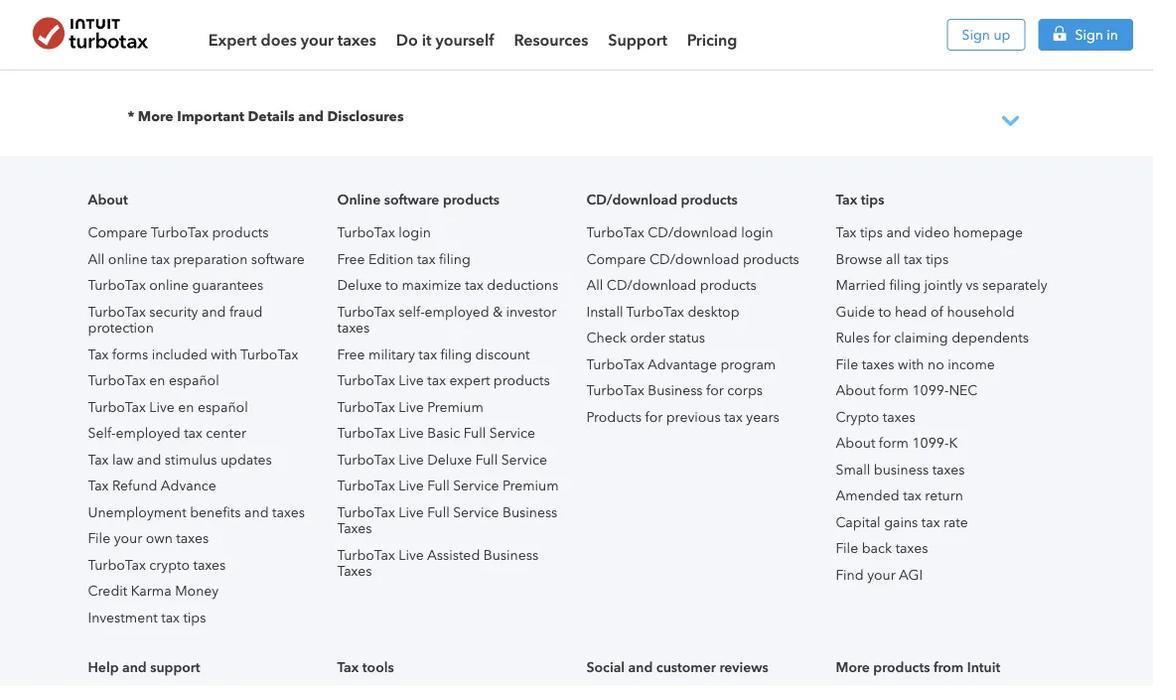 Task type: locate. For each thing, give the bounding box(es) containing it.
tax down the corps at the bottom of the page
[[724, 409, 743, 425]]

2 vertical spatial for
[[645, 409, 663, 425]]

2 horizontal spatial for
[[873, 330, 891, 346]]

investment tax tips link
[[88, 609, 206, 626]]

sign in
[[1075, 26, 1118, 43]]

0 horizontal spatial forms
[[112, 346, 148, 363]]

2 vertical spatial your
[[867, 567, 896, 583]]

small
[[836, 461, 870, 478]]

with left the no
[[898, 356, 924, 372]]

corps
[[727, 382, 763, 399]]

full up turbotax live full service premium link
[[475, 451, 498, 468]]

software up "guarantees"
[[251, 251, 305, 267]]

0 vertical spatial all
[[88, 251, 105, 267]]

0 vertical spatial crypto
[[835, 34, 876, 51]]

0 vertical spatial about
[[88, 191, 128, 208]]

live up self-employed tax center link
[[149, 399, 175, 415]]

0 vertical spatial taxes
[[337, 520, 372, 537]]

program
[[720, 356, 776, 372]]

and right help
[[122, 659, 147, 676]]

full down "turbotax live deluxe full service" link
[[427, 478, 450, 494]]

0 horizontal spatial en
[[149, 372, 165, 389]]

compare inside compare turbotax products all online tax preparation software turbotax online guarantees turbotax security and fraud protection tax forms included with turbotax turbotax en español turbotax live en español self-employed tax center tax law and stimulus updates tax refund advance unemployment benefits and taxes file your own taxes turbotax crypto taxes credit karma money investment tax tips
[[88, 224, 147, 241]]

expert
[[449, 372, 490, 389]]

1 vertical spatial all
[[586, 277, 603, 293]]

household
[[947, 303, 1015, 320]]

income left related
[[720, 34, 767, 51]]

1 horizontal spatial online
[[149, 277, 189, 293]]

online
[[337, 191, 381, 208]]

software
[[384, 191, 439, 208], [251, 251, 305, 267]]

business right assisted
[[483, 547, 538, 563]]

protection
[[88, 320, 154, 336]]

1 vertical spatial to
[[385, 277, 398, 293]]

0 vertical spatial 1099-
[[912, 382, 949, 399]]

filing up turbotax live tax expert products link
[[440, 346, 472, 363]]

en up self-employed tax center link
[[178, 399, 194, 415]]

to right related
[[819, 34, 832, 51]]

turbotax cd/ download login compare cd/ download products all cd/ download products install turbotax desktop check order status turbotax advantage program turbotax business for corps products for previous tax years
[[586, 224, 799, 425]]

español
[[169, 372, 219, 389], [198, 399, 248, 415]]

2 vertical spatial about
[[836, 435, 875, 451]]

forms inside compare turbotax products all online tax preparation software turbotax online guarantees turbotax security and fraud protection tax forms included with turbotax turbotax en español turbotax live en español self-employed tax center tax law and stimulus updates tax refund advance unemployment benefits and taxes file your own taxes turbotax crypto taxes credit karma money investment tax tips
[[112, 346, 148, 363]]

sign up
[[962, 26, 1011, 43]]

credit
[[88, 583, 127, 599]]

1 horizontal spatial employed
[[425, 303, 489, 320]]

support
[[608, 30, 667, 49]]

compare up install
[[586, 251, 646, 267]]

1 horizontal spatial more
[[836, 659, 870, 676]]

your right the does
[[301, 30, 334, 49]]

sign in link
[[1038, 19, 1133, 51]]

homepage
[[953, 224, 1023, 241]]

basic
[[427, 425, 460, 441]]

crypto down the own
[[149, 557, 190, 573]]

0 vertical spatial employed
[[425, 303, 489, 320]]

download down cd/download products
[[673, 224, 738, 241]]

social and customer reviews
[[586, 659, 768, 676]]

separately
[[982, 277, 1047, 293]]

more right "*"
[[138, 108, 174, 125]]

1 login from the left
[[399, 224, 431, 241]]

turbotax login free edition tax filing deluxe to maximize tax deductions turbotax self-employed & investor taxes free military tax filing discount turbotax live tax expert products turbotax live premium turbotax live basic full service turbotax live deluxe full service turbotax live full service premium turbotax live full service business taxes turbotax live assisted business taxes
[[337, 224, 559, 580]]

software up turbotax login 'link'
[[384, 191, 439, 208]]

taxes down rules
[[862, 356, 894, 372]]

0 horizontal spatial login
[[399, 224, 431, 241]]

crypto inside rental property income credits, deductions and income reported on other forms or schedules (for example, income related to crypto investments)
[[835, 34, 876, 51]]

to inside rental property income credits, deductions and income reported on other forms or schedules (for example, income related to crypto investments)
[[819, 34, 832, 51]]

1 vertical spatial deluxe
[[427, 451, 472, 468]]

tax up turbotax self-employed & investor taxes link
[[465, 277, 483, 293]]

1 vertical spatial deductions
[[487, 277, 558, 293]]

1 horizontal spatial sign
[[1075, 26, 1103, 43]]

0 vertical spatial to
[[819, 34, 832, 51]]

forms inside rental property income credits, deductions and income reported on other forms or schedules (for example, income related to crypto investments)
[[510, 34, 546, 51]]

all
[[88, 251, 105, 267], [586, 277, 603, 293]]

tax tips
[[836, 191, 884, 208]]

0 vertical spatial for
[[873, 330, 891, 346]]

for inside tax tips and video homepage browse all tax tips married filing jointly vs separately guide to head of household rules for claiming dependents file taxes with no income about form 1099-nec crypto taxes about form 1099-k small business taxes amended tax return capital gains tax rate file back taxes find your agi
[[873, 330, 891, 346]]

file up find
[[836, 540, 858, 557]]

deductions down property
[[240, 34, 311, 51]]

products inside compare turbotax products all online tax preparation software turbotax online guarantees turbotax security and fraud protection tax forms included with turbotax turbotax en español turbotax live en español self-employed tax center tax law and stimulus updates tax refund advance unemployment benefits and taxes file your own taxes turbotax crypto taxes credit karma money investment tax tips
[[212, 224, 269, 241]]

1 horizontal spatial for
[[706, 382, 724, 399]]

0 horizontal spatial deluxe
[[337, 277, 382, 293]]

amended
[[836, 488, 899, 504]]

sign
[[962, 26, 990, 43], [1075, 26, 1103, 43]]

expert does your taxes link
[[208, 18, 376, 52]]

taxes left do
[[338, 30, 376, 49]]

form
[[879, 382, 909, 399], [879, 435, 909, 451]]

1 free from the top
[[337, 251, 365, 267]]

about form 1099-nec link
[[836, 382, 978, 399]]

1 vertical spatial business
[[503, 504, 557, 520]]

business
[[648, 382, 703, 399], [503, 504, 557, 520], [483, 547, 538, 563]]

employed down the turbotax live en español link
[[116, 425, 180, 441]]

tax inside tax tips and video homepage browse all tax tips married filing jointly vs separately guide to head of household rules for claiming dependents file taxes with no income about form 1099-nec crypto taxes about form 1099-k small business taxes amended tax return capital gains tax rate file back taxes find your agi
[[836, 224, 856, 241]]

live down "turbotax live deluxe full service" link
[[399, 478, 424, 494]]

download up install turbotax desktop link on the top right of the page
[[632, 277, 696, 293]]

0 horizontal spatial your
[[114, 530, 142, 547]]

schedules
[[566, 34, 630, 51]]

español up center
[[198, 399, 248, 415]]

for right rules
[[873, 330, 891, 346]]

sign left the up
[[962, 26, 990, 43]]

1 vertical spatial en
[[178, 399, 194, 415]]

2 sign from the left
[[1075, 26, 1103, 43]]

1099- down the no
[[912, 382, 949, 399]]

turbotax crypto taxes link
[[88, 557, 226, 573]]

1 horizontal spatial crypto
[[835, 34, 876, 51]]

0 horizontal spatial software
[[251, 251, 305, 267]]

filing up maximize
[[439, 251, 470, 267]]

products up preparation
[[212, 224, 269, 241]]

* more important details and disclosures
[[128, 108, 404, 125]]

1 horizontal spatial premium
[[503, 478, 559, 494]]

1 horizontal spatial all
[[586, 277, 603, 293]]

0 horizontal spatial with
[[211, 346, 237, 363]]

1 vertical spatial compare
[[586, 251, 646, 267]]

to down edition
[[385, 277, 398, 293]]

0 horizontal spatial compare
[[88, 224, 147, 241]]

fraud
[[229, 303, 263, 320]]

0 vertical spatial filing
[[439, 251, 470, 267]]

0 horizontal spatial online
[[108, 251, 148, 267]]

with
[[211, 346, 237, 363], [898, 356, 924, 372]]

1 horizontal spatial compare
[[586, 251, 646, 267]]

live down turbotax live full service premium link
[[399, 504, 424, 520]]

1 vertical spatial employed
[[116, 425, 180, 441]]

turbotax online guarantees link
[[88, 277, 263, 293]]

0 vertical spatial business
[[648, 382, 703, 399]]

turbotax self-employed & investor taxes link
[[337, 303, 567, 336]]

1 horizontal spatial en
[[178, 399, 194, 415]]

0 vertical spatial en
[[149, 372, 165, 389]]

form up crypto taxes link
[[879, 382, 909, 399]]

updates
[[220, 451, 272, 468]]

0 horizontal spatial employed
[[116, 425, 180, 441]]

1 vertical spatial taxes
[[337, 563, 372, 580]]

1 vertical spatial form
[[879, 435, 909, 451]]

form up small business taxes link
[[879, 435, 909, 451]]

0 vertical spatial forms
[[510, 34, 546, 51]]

guide to head of household link
[[836, 303, 1015, 320]]

check
[[586, 330, 627, 346]]

and down "guarantees"
[[202, 303, 226, 320]]

2 login from the left
[[741, 224, 773, 241]]

full down turbotax live full service premium link
[[427, 504, 450, 520]]

0 horizontal spatial all
[[88, 251, 105, 267]]

small business taxes link
[[836, 461, 965, 478]]

1 horizontal spatial forms
[[510, 34, 546, 51]]

and inside rental property income credits, deductions and income reported on other forms or schedules (for example, income related to crypto investments)
[[314, 34, 339, 51]]

refund
[[112, 478, 157, 494]]

1 vertical spatial filing
[[889, 277, 921, 293]]

compare up turbotax online guarantees link
[[88, 224, 147, 241]]

products up desktop
[[700, 277, 756, 293]]

1 vertical spatial your
[[114, 530, 142, 547]]

1 vertical spatial more
[[836, 659, 870, 676]]

self-
[[399, 303, 425, 320]]

0 vertical spatial premium
[[427, 399, 484, 415]]

products down discount
[[493, 372, 550, 389]]

0 vertical spatial software
[[384, 191, 439, 208]]

military
[[369, 346, 415, 363]]

forms down protection
[[112, 346, 148, 363]]

more down find
[[836, 659, 870, 676]]

0 vertical spatial free
[[337, 251, 365, 267]]

all up install
[[586, 277, 603, 293]]

products left browse
[[743, 251, 799, 267]]

example,
[[659, 34, 717, 51]]

download up desktop
[[675, 251, 739, 267]]

do
[[396, 30, 418, 49]]

from
[[933, 659, 964, 676]]

2 horizontal spatial to
[[878, 303, 891, 320]]

premium up turbotax live full service business taxes link
[[503, 478, 559, 494]]

for left previous
[[645, 409, 663, 425]]

karma
[[131, 583, 172, 599]]

compare inside turbotax cd/ download login compare cd/ download products all cd/ download products install turbotax desktop check order status turbotax advantage program turbotax business for corps products for previous tax years
[[586, 251, 646, 267]]

live
[[399, 372, 424, 389], [149, 399, 175, 415], [399, 399, 424, 415], [399, 425, 424, 441], [399, 451, 424, 468], [399, 478, 424, 494], [399, 504, 424, 520], [399, 547, 424, 563]]

0 horizontal spatial crypto
[[149, 557, 190, 573]]

2 vertical spatial to
[[878, 303, 891, 320]]

(for
[[634, 34, 655, 51]]

products up free edition tax filing link
[[443, 191, 500, 208]]

rental property income credits, deductions and income reported on other forms or schedules (for example, income related to crypto investments)
[[187, 14, 959, 51]]

full right basic
[[464, 425, 486, 441]]

0 vertical spatial deluxe
[[337, 277, 382, 293]]

1 vertical spatial for
[[706, 382, 724, 399]]

file down unemployment
[[88, 530, 110, 547]]

law
[[112, 451, 133, 468]]

premium up basic
[[427, 399, 484, 415]]

deductions inside rental property income credits, deductions and income reported on other forms or schedules (for example, income related to crypto investments)
[[240, 34, 311, 51]]

turbotax login link
[[337, 224, 431, 241]]

1 vertical spatial software
[[251, 251, 305, 267]]

tips inside compare turbotax products all online tax preparation software turbotax online guarantees turbotax security and fraud protection tax forms included with turbotax turbotax en español turbotax live en español self-employed tax center tax law and stimulus updates tax refund advance unemployment benefits and taxes file your own taxes turbotax crypto taxes credit karma money investment tax tips
[[183, 609, 206, 626]]

and right law
[[137, 451, 161, 468]]

nec
[[949, 382, 978, 399]]

do it yourself
[[396, 30, 494, 49]]

cd/download products
[[586, 191, 738, 208]]

español down included
[[169, 372, 219, 389]]

married filing jointly vs separately link
[[836, 277, 1047, 293]]

taxes up military
[[337, 320, 370, 336]]

1 horizontal spatial software
[[384, 191, 439, 208]]

1 vertical spatial crypto
[[149, 557, 190, 573]]

browse
[[836, 251, 882, 267]]

turbotax live premium link
[[337, 399, 484, 415]]

employed down maximize
[[425, 303, 489, 320]]

file taxes with no income link
[[836, 356, 995, 372]]

1 vertical spatial cd/
[[650, 251, 675, 267]]

income up "nec"
[[948, 356, 995, 372]]

cd/ down cd/download products
[[648, 224, 673, 241]]

0 vertical spatial compare
[[88, 224, 147, 241]]

with inside tax tips and video homepage browse all tax tips married filing jointly vs separately guide to head of household rules for claiming dependents file taxes with no income about form 1099-nec crypto taxes about form 1099-k small business taxes amended tax return capital gains tax rate file back taxes find your agi
[[898, 356, 924, 372]]

0 vertical spatial español
[[169, 372, 219, 389]]

0 horizontal spatial to
[[385, 277, 398, 293]]

1 horizontal spatial with
[[898, 356, 924, 372]]

0 vertical spatial your
[[301, 30, 334, 49]]

0 horizontal spatial more
[[138, 108, 174, 125]]

to left head
[[878, 303, 891, 320]]

tax
[[151, 251, 170, 267], [417, 251, 436, 267], [904, 251, 922, 267], [465, 277, 483, 293], [418, 346, 437, 363], [427, 372, 446, 389], [724, 409, 743, 425], [184, 425, 202, 441], [903, 488, 921, 504], [921, 514, 940, 530], [161, 609, 180, 626]]

deductions up investor
[[487, 277, 558, 293]]

and right details
[[298, 108, 324, 125]]

business down turbotax advantage program link
[[648, 382, 703, 399]]

1 horizontal spatial login
[[741, 224, 773, 241]]

for left the corps at the bottom of the page
[[706, 382, 724, 399]]

1 vertical spatial about
[[836, 382, 875, 399]]

0 horizontal spatial sign
[[962, 26, 990, 43]]

customer
[[656, 659, 716, 676]]

1 sign from the left
[[962, 26, 990, 43]]

income inside tax tips and video homepage browse all tax tips married filing jointly vs separately guide to head of household rules for claiming dependents file taxes with no income about form 1099-nec crypto taxes about form 1099-k small business taxes amended tax return capital gains tax rate file back taxes find your agi
[[948, 356, 995, 372]]

1 vertical spatial free
[[337, 346, 365, 363]]

online up security
[[149, 277, 189, 293]]

other
[[472, 34, 506, 51]]

yourself
[[436, 30, 494, 49]]

0 vertical spatial more
[[138, 108, 174, 125]]

free edition tax filing link
[[337, 251, 470, 267]]

forms left or
[[510, 34, 546, 51]]

1 vertical spatial 1099-
[[912, 435, 949, 451]]

and right benefits
[[244, 504, 269, 520]]

with down the turbotax security and fraud protection link
[[211, 346, 237, 363]]

compare turbotax products all online tax preparation software turbotax online guarantees turbotax security and fraud protection tax forms included with turbotax turbotax en español turbotax live en español self-employed tax center tax law and stimulus updates tax refund advance unemployment benefits and taxes file your own taxes turbotax crypto taxes credit karma money investment tax tips
[[88, 224, 305, 626]]

1 horizontal spatial deductions
[[487, 277, 558, 293]]

cd/
[[648, 224, 673, 241], [650, 251, 675, 267], [607, 277, 632, 293]]

crypto right related
[[835, 34, 876, 51]]

all up protection
[[88, 251, 105, 267]]

tax down free military tax filing discount 'link'
[[427, 372, 446, 389]]

1 vertical spatial forms
[[112, 346, 148, 363]]

employed inside turbotax login free edition tax filing deluxe to maximize tax deductions turbotax self-employed & investor taxes free military tax filing discount turbotax live tax expert products turbotax live premium turbotax live basic full service turbotax live deluxe full service turbotax live full service premium turbotax live full service business taxes turbotax live assisted business taxes
[[425, 303, 489, 320]]

business
[[874, 461, 929, 478]]

1 horizontal spatial to
[[819, 34, 832, 51]]

0 vertical spatial form
[[879, 382, 909, 399]]

and inside dropdown button
[[298, 108, 324, 125]]

cd/ up install turbotax desktop link on the top right of the page
[[650, 251, 675, 267]]

crypto taxes link
[[836, 409, 915, 425]]

1 horizontal spatial deluxe
[[427, 451, 472, 468]]

about up crypto
[[836, 382, 875, 399]]

deluxe
[[337, 277, 382, 293], [427, 451, 472, 468]]

turbotax live tax expert products link
[[337, 372, 550, 389]]

free
[[337, 251, 365, 267], [337, 346, 365, 363]]

business inside turbotax cd/ download login compare cd/ download products all cd/ download products install turbotax desktop check order status turbotax advantage program turbotax business for corps products for previous tax years
[[648, 382, 703, 399]]

tax inside turbotax cd/ download login compare cd/ download products all cd/ download products install turbotax desktop check order status turbotax advantage program turbotax business for corps products for previous tax years
[[724, 409, 743, 425]]

2 horizontal spatial your
[[867, 567, 896, 583]]

0 vertical spatial deductions
[[240, 34, 311, 51]]

products inside turbotax login free edition tax filing deluxe to maximize tax deductions turbotax self-employed & investor taxes free military tax filing discount turbotax live tax expert products turbotax live premium turbotax live basic full service turbotax live deluxe full service turbotax live full service premium turbotax live full service business taxes turbotax live assisted business taxes
[[493, 372, 550, 389]]

tax up maximize
[[417, 251, 436, 267]]

it
[[422, 30, 432, 49]]

about down crypto
[[836, 435, 875, 451]]

tax refund advance link
[[88, 478, 216, 494]]

0 vertical spatial download
[[673, 224, 738, 241]]

reported
[[393, 34, 449, 51]]

live up turbotax live premium link
[[399, 372, 424, 389]]

your down file back taxes link
[[867, 567, 896, 583]]

0 horizontal spatial deductions
[[240, 34, 311, 51]]

free left military
[[337, 346, 365, 363]]

deluxe down edition
[[337, 277, 382, 293]]



Task type: describe. For each thing, give the bounding box(es) containing it.
tax tips and video homepage browse all tax tips married filing jointly vs separately guide to head of household rules for claiming dependents file taxes with no income about form 1099-nec crypto taxes about form 1099-k small business taxes amended tax return capital gains tax rate file back taxes find your agi
[[836, 224, 1047, 583]]

taxes up about form 1099-k link
[[883, 409, 915, 425]]

tax right all
[[904, 251, 922, 267]]

advance
[[161, 478, 216, 494]]

center
[[206, 425, 246, 441]]

edition
[[369, 251, 414, 267]]

head
[[895, 303, 927, 320]]

years
[[746, 409, 779, 425]]

credit karma money link
[[88, 583, 219, 599]]

unemployment benefits and taxes link
[[88, 504, 305, 520]]

your inside compare turbotax products all online tax preparation software turbotax online guarantees turbotax security and fraud protection tax forms included with turbotax turbotax en español turbotax live en español self-employed tax center tax law and stimulus updates tax refund advance unemployment benefits and taxes file your own taxes turbotax crypto taxes credit karma money investment tax tips
[[114, 530, 142, 547]]

discount
[[475, 346, 530, 363]]

your inside tax tips and video homepage browse all tax tips married filing jointly vs separately guide to head of household rules for claiming dependents file taxes with no income about form 1099-nec crypto taxes about form 1099-k small business taxes amended tax return capital gains tax rate file back taxes find your agi
[[867, 567, 896, 583]]

tax up turbotax online guarantees link
[[151, 251, 170, 267]]

1 form from the top
[[879, 382, 909, 399]]

rental
[[187, 14, 227, 31]]

tax left rate
[[921, 514, 940, 530]]

filing inside tax tips and video homepage browse all tax tips married filing jointly vs separately guide to head of household rules for claiming dependents file taxes with no income about form 1099-nec crypto taxes about form 1099-k small business taxes amended tax return capital gains tax rate file back taxes find your agi
[[889, 277, 921, 293]]

tax up stimulus
[[184, 425, 202, 441]]

2 free from the top
[[337, 346, 365, 363]]

turbotax live assisted business taxes link
[[337, 547, 567, 580]]

sign up link
[[947, 19, 1025, 51]]

to inside tax tips and video homepage browse all tax tips married filing jointly vs separately guide to head of household rules for claiming dependents file taxes with no income about form 1099-nec crypto taxes about form 1099-k small business taxes amended tax return capital gains tax rate file back taxes find your agi
[[878, 303, 891, 320]]

products left from
[[873, 659, 930, 676]]

in
[[1107, 26, 1118, 43]]

2 vertical spatial cd/
[[607, 277, 632, 293]]

or
[[549, 34, 563, 51]]

rules
[[836, 330, 870, 346]]

assisted
[[427, 547, 480, 563]]

install turbotax desktop link
[[586, 303, 739, 320]]

online software products
[[337, 191, 500, 208]]

live left assisted
[[399, 547, 424, 563]]

jointly
[[924, 277, 962, 293]]

amended tax return link
[[836, 488, 963, 504]]

support
[[150, 659, 200, 676]]

taxes up "return"
[[932, 461, 965, 478]]

login inside turbotax cd/ download login compare cd/ download products all cd/ download products install turbotax desktop check order status turbotax advantage program turbotax business for corps products for previous tax years
[[741, 224, 773, 241]]

help and support
[[88, 659, 200, 676]]

1 horizontal spatial your
[[301, 30, 334, 49]]

capital
[[836, 514, 881, 530]]

1 vertical spatial español
[[198, 399, 248, 415]]

sign for sign up
[[962, 26, 990, 43]]

taxes up agi
[[896, 540, 928, 557]]

service down turbotax live full service premium link
[[453, 504, 499, 520]]

crypto
[[836, 409, 879, 425]]

help
[[88, 659, 119, 676]]

video
[[914, 224, 950, 241]]

income left do
[[342, 34, 389, 51]]

2 vertical spatial download
[[632, 277, 696, 293]]

own
[[146, 530, 173, 547]]

1 vertical spatial download
[[675, 251, 739, 267]]

tax up turbotax live tax expert products link
[[418, 346, 437, 363]]

*
[[128, 108, 134, 125]]

status
[[669, 330, 705, 346]]

sign for sign in
[[1075, 26, 1103, 43]]

tax tips and video homepage link
[[836, 224, 1023, 241]]

taxes right benefits
[[272, 504, 305, 520]]

2 vertical spatial filing
[[440, 346, 472, 363]]

and inside tax tips and video homepage browse all tax tips married filing jointly vs separately guide to head of household rules for claiming dependents file taxes with no income about form 1099-nec crypto taxes about form 1099-k small business taxes amended tax return capital gains tax rate file back taxes find your agi
[[886, 224, 911, 241]]

to inside turbotax login free edition tax filing deluxe to maximize tax deductions turbotax self-employed & investor taxes free military tax filing discount turbotax live tax expert products turbotax live premium turbotax live basic full service turbotax live deluxe full service turbotax live full service premium turbotax live full service business taxes turbotax live assisted business taxes
[[385, 277, 398, 293]]

and right social
[[628, 659, 653, 676]]

turbotax live basic full service link
[[337, 425, 535, 441]]

more products from intuit
[[836, 659, 1000, 676]]

advantage
[[648, 356, 717, 372]]

credits,
[[187, 34, 236, 51]]

guarantees
[[192, 277, 263, 293]]

2 vertical spatial business
[[483, 547, 538, 563]]

taxes down unemployment benefits and taxes link
[[176, 530, 209, 547]]

income right property
[[289, 14, 336, 31]]

turbotax live full service premium link
[[337, 478, 559, 494]]

included
[[152, 346, 207, 363]]

file back taxes link
[[836, 540, 928, 557]]

tax law and stimulus updates link
[[88, 451, 272, 468]]

0 horizontal spatial for
[[645, 409, 663, 425]]

dependents
[[952, 330, 1029, 346]]

live down turbotax live premium link
[[399, 425, 424, 441]]

of
[[931, 303, 943, 320]]

vs
[[966, 277, 979, 293]]

all inside turbotax cd/ download login compare cd/ download products all cd/ download products install turbotax desktop check order status turbotax advantage program turbotax business for corps products for previous tax years
[[586, 277, 603, 293]]

capital gains tax rate link
[[836, 514, 968, 530]]

desktop
[[688, 303, 739, 320]]

products right cd/download
[[681, 191, 738, 208]]

turbotax live en español link
[[88, 399, 248, 415]]

* more important details and disclosures button
[[128, 86, 1025, 156]]

rules for claiming dependents link
[[836, 330, 1029, 346]]

property
[[230, 14, 285, 31]]

resources link
[[514, 18, 588, 52]]

self-
[[88, 425, 116, 441]]

service down expert
[[489, 425, 535, 441]]

about form 1099-k link
[[836, 435, 958, 451]]

0 vertical spatial online
[[108, 251, 148, 267]]

married
[[836, 277, 886, 293]]

turbotax advantage program link
[[586, 356, 776, 372]]

related
[[771, 34, 816, 51]]

find
[[836, 567, 864, 583]]

1 1099- from the top
[[912, 382, 949, 399]]

0 vertical spatial cd/
[[648, 224, 673, 241]]

deductions inside turbotax login free edition tax filing deluxe to maximize tax deductions turbotax self-employed & investor taxes free military tax filing discount turbotax live tax expert products turbotax live premium turbotax live basic full service turbotax live deluxe full service turbotax live full service premium turbotax live full service business taxes turbotax live assisted business taxes
[[487, 277, 558, 293]]

intuit
[[967, 659, 1000, 676]]

investments)
[[879, 34, 959, 51]]

with inside compare turbotax products all online tax preparation software turbotax online guarantees turbotax security and fraud protection tax forms included with turbotax turbotax en español turbotax live en español self-employed tax center tax law and stimulus updates tax refund advance unemployment benefits and taxes file your own taxes turbotax crypto taxes credit karma money investment tax tips
[[211, 346, 237, 363]]

k
[[949, 435, 958, 451]]

employed inside compare turbotax products all online tax preparation software turbotax online guarantees turbotax security and fraud protection tax forms included with turbotax turbotax en español turbotax live en español self-employed tax center tax law and stimulus updates tax refund advance unemployment benefits and taxes file your own taxes turbotax crypto taxes credit karma money investment tax tips
[[116, 425, 180, 441]]

tax down credit karma money "link"
[[161, 609, 180, 626]]

agi
[[899, 567, 923, 583]]

login inside turbotax login free edition tax filing deluxe to maximize tax deductions turbotax self-employed & investor taxes free military tax filing discount turbotax live tax expert products turbotax live premium turbotax live basic full service turbotax live deluxe full service turbotax live full service premium turbotax live full service business taxes turbotax live assisted business taxes
[[399, 224, 431, 241]]

compare turbotax products link
[[88, 224, 269, 241]]

live inside compare turbotax products all online tax preparation software turbotax online guarantees turbotax security and fraud protection tax forms included with turbotax turbotax en español turbotax live en español self-employed tax center tax law and stimulus updates tax refund advance unemployment benefits and taxes file your own taxes turbotax crypto taxes credit karma money investment tax tips
[[149, 399, 175, 415]]

service up turbotax live full service premium link
[[501, 451, 547, 468]]

0 horizontal spatial premium
[[427, 399, 484, 415]]

1 vertical spatial premium
[[503, 478, 559, 494]]

all inside compare turbotax products all online tax preparation software turbotax online guarantees turbotax security and fraud protection tax forms included with turbotax turbotax en español turbotax live en español self-employed tax center tax law and stimulus updates tax refund advance unemployment benefits and taxes file your own taxes turbotax crypto taxes credit karma money investment tax tips
[[88, 251, 105, 267]]

details
[[248, 108, 295, 125]]

expert
[[208, 30, 257, 49]]

return
[[925, 488, 963, 504]]

all
[[886, 251, 900, 267]]

2 form from the top
[[879, 435, 909, 451]]

reviews
[[719, 659, 768, 676]]

taxes up money
[[193, 557, 226, 573]]

install
[[586, 303, 623, 320]]

2 taxes from the top
[[337, 563, 372, 580]]

file your own taxes link
[[88, 530, 209, 547]]

rate
[[943, 514, 968, 530]]

pricing
[[687, 30, 737, 49]]

all online tax preparation software link
[[88, 251, 305, 267]]

1 taxes from the top
[[337, 520, 372, 537]]

live up turbotax live basic full service link
[[399, 399, 424, 415]]

do it yourself link
[[396, 18, 494, 52]]

expert does your taxes
[[208, 30, 376, 49]]

pricing link
[[687, 18, 737, 52]]

order
[[630, 330, 665, 346]]

disclosures
[[327, 108, 404, 125]]

cd/download
[[586, 191, 677, 208]]

taxes inside turbotax login free edition tax filing deluxe to maximize tax deductions turbotax self-employed & investor taxes free military tax filing discount turbotax live tax expert products turbotax live premium turbotax live basic full service turbotax live deluxe full service turbotax live full service premium turbotax live full service business taxes turbotax live assisted business taxes
[[337, 320, 370, 336]]

2 1099- from the top
[[912, 435, 949, 451]]

service up turbotax live full service business taxes link
[[453, 478, 499, 494]]

turbotax security and fraud protection link
[[88, 303, 317, 336]]

crypto inside compare turbotax products all online tax preparation software turbotax online guarantees turbotax security and fraud protection tax forms included with turbotax turbotax en español turbotax live en español self-employed tax center tax law and stimulus updates tax refund advance unemployment benefits and taxes file your own taxes turbotax crypto taxes credit karma money investment tax tips
[[149, 557, 190, 573]]

guide
[[836, 303, 875, 320]]

turbotax image
[[20, 17, 161, 49]]

preparation
[[173, 251, 248, 267]]

live down turbotax live basic full service link
[[399, 451, 424, 468]]

file down rules
[[836, 356, 858, 372]]

tools
[[362, 659, 394, 676]]

file inside compare turbotax products all online tax preparation software turbotax online guarantees turbotax security and fraud protection tax forms included with turbotax turbotax en español turbotax live en español self-employed tax center tax law and stimulus updates tax refund advance unemployment benefits and taxes file your own taxes turbotax crypto taxes credit karma money investment tax tips
[[88, 530, 110, 547]]

tax up capital gains tax rate link
[[903, 488, 921, 504]]

support link
[[608, 18, 667, 52]]

more inside dropdown button
[[138, 108, 174, 125]]

software inside compare turbotax products all online tax preparation software turbotax online guarantees turbotax security and fraud protection tax forms included with turbotax turbotax en español turbotax live en español self-employed tax center tax law and stimulus updates tax refund advance unemployment benefits and taxes file your own taxes turbotax crypto taxes credit karma money investment tax tips
[[251, 251, 305, 267]]

1 vertical spatial online
[[149, 277, 189, 293]]



Task type: vqa. For each thing, say whether or not it's contained in the screenshot.
$ related to 219
no



